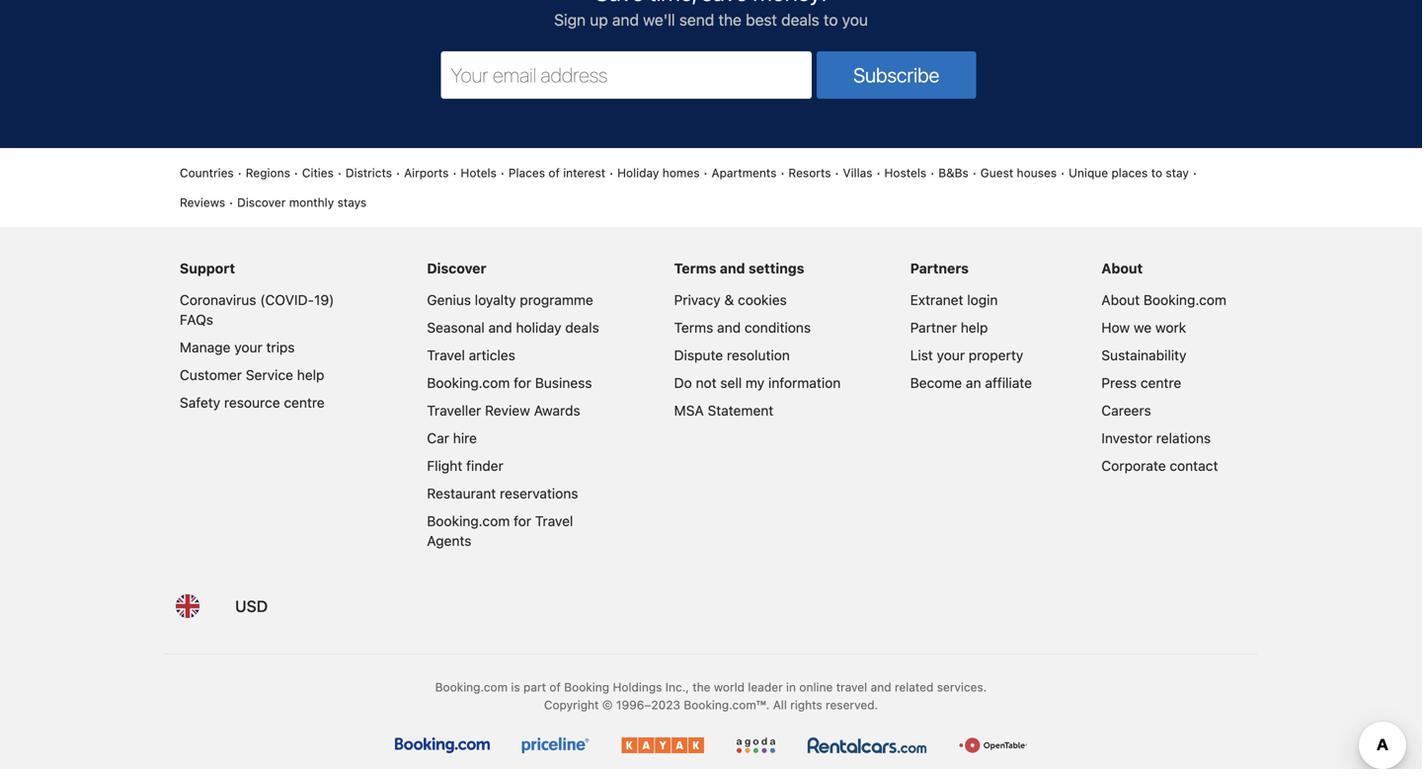 Task type: locate. For each thing, give the bounding box(es) containing it.
resorts
[[789, 166, 831, 180]]

partners
[[910, 260, 969, 277]]

1 for from the top
[[514, 375, 531, 391]]

holiday
[[617, 166, 659, 180]]

you
[[842, 10, 868, 29]]

0 vertical spatial discover
[[237, 196, 286, 209]]

and inside booking.com is part of booking holdings inc., the world leader in online travel and related services. copyright © 1996–2023 booking.com™. all rights reserved.
[[871, 681, 892, 694]]

booking.com image
[[395, 738, 490, 754], [395, 738, 490, 754]]

programme
[[520, 292, 594, 308]]

districts link
[[346, 164, 392, 182]]

and down &
[[717, 320, 741, 336]]

to left stay
[[1151, 166, 1163, 180]]

terms for terms and conditions
[[674, 320, 714, 336]]

1 horizontal spatial discover
[[427, 260, 486, 277]]

rights
[[790, 698, 823, 712]]

reviews link
[[180, 194, 225, 211]]

for up review
[[514, 375, 531, 391]]

hotels link
[[461, 164, 497, 182]]

opentable image
[[959, 738, 1027, 754], [959, 738, 1027, 754]]

hostels link
[[885, 164, 927, 182]]

discover down regions link
[[237, 196, 286, 209]]

copyright
[[544, 698, 599, 712]]

discover
[[237, 196, 286, 209], [427, 260, 486, 277]]

your
[[234, 339, 263, 356], [937, 347, 965, 364]]

regions
[[246, 166, 290, 180]]

0 vertical spatial help
[[961, 320, 988, 336]]

manage your trips
[[180, 339, 295, 356]]

restaurant reservations
[[427, 485, 578, 502]]

subscribe footer
[[0, 0, 1422, 769]]

0 horizontal spatial travel
[[427, 347, 465, 364]]

terms
[[674, 260, 716, 277], [674, 320, 714, 336]]

1 horizontal spatial help
[[961, 320, 988, 336]]

extranet login link
[[910, 292, 998, 308]]

1 vertical spatial the
[[693, 681, 711, 694]]

deals right best
[[781, 10, 820, 29]]

rentalcars image
[[808, 738, 927, 754], [808, 738, 927, 754]]

travel articles link
[[427, 347, 516, 364]]

travel down reservations at the left bottom
[[535, 513, 573, 529]]

0 horizontal spatial your
[[234, 339, 263, 356]]

1 about from the top
[[1102, 260, 1143, 277]]

the inside booking.com is part of booking holdings inc., the world leader in online travel and related services. copyright © 1996–2023 booking.com™. all rights reserved.
[[693, 681, 711, 694]]

booking.com inside the booking.com for travel agents
[[427, 513, 510, 529]]

2 for from the top
[[514, 513, 531, 529]]

2 about from the top
[[1102, 292, 1140, 308]]

travel
[[836, 681, 867, 694]]

centre down sustainability on the top
[[1141, 375, 1182, 391]]

and right travel
[[871, 681, 892, 694]]

login
[[967, 292, 998, 308]]

1 horizontal spatial your
[[937, 347, 965, 364]]

0 horizontal spatial centre
[[284, 395, 325, 411]]

airports link
[[404, 164, 449, 182]]

0 vertical spatial for
[[514, 375, 531, 391]]

trips
[[266, 339, 295, 356]]

about up how
[[1102, 292, 1140, 308]]

1 horizontal spatial centre
[[1141, 375, 1182, 391]]

0 vertical spatial of
[[549, 166, 560, 180]]

terms and settings
[[674, 260, 805, 277]]

stay
[[1166, 166, 1189, 180]]

holiday homes link
[[617, 164, 700, 182]]

information
[[768, 375, 841, 391]]

0 horizontal spatial deals
[[565, 320, 599, 336]]

property
[[969, 347, 1024, 364]]

of right places
[[549, 166, 560, 180]]

villas link
[[843, 164, 873, 182]]

airports
[[404, 166, 449, 180]]

1 horizontal spatial deals
[[781, 10, 820, 29]]

partner help link
[[910, 320, 988, 336]]

about up about booking.com link
[[1102, 260, 1143, 277]]

places
[[1112, 166, 1148, 180]]

1 vertical spatial travel
[[535, 513, 573, 529]]

0 vertical spatial deals
[[781, 10, 820, 29]]

0 horizontal spatial the
[[693, 681, 711, 694]]

flight finder
[[427, 458, 504, 474]]

for inside the booking.com for travel agents
[[514, 513, 531, 529]]

inc.,
[[666, 681, 689, 694]]

1 vertical spatial of
[[550, 681, 561, 694]]

0 horizontal spatial to
[[824, 10, 838, 29]]

discover for discover monthly stays
[[237, 196, 286, 209]]

work
[[1156, 320, 1186, 336]]

terms down privacy
[[674, 320, 714, 336]]

your down partner help in the top of the page
[[937, 347, 965, 364]]

to
[[824, 10, 838, 29], [1151, 166, 1163, 180]]

1 vertical spatial discover
[[427, 260, 486, 277]]

1 vertical spatial terms
[[674, 320, 714, 336]]

1 vertical spatial about
[[1102, 292, 1140, 308]]

press centre link
[[1102, 375, 1182, 391]]

the left best
[[719, 10, 742, 29]]

help up list your property link
[[961, 320, 988, 336]]

the right inc.,
[[693, 681, 711, 694]]

your for manage
[[234, 339, 263, 356]]

terms up privacy
[[674, 260, 716, 277]]

travel down seasonal
[[427, 347, 465, 364]]

deals down programme
[[565, 320, 599, 336]]

booking.com left is
[[435, 681, 508, 694]]

1 vertical spatial to
[[1151, 166, 1163, 180]]

booking.com inside booking.com is part of booking holdings inc., the world leader in online travel and related services. copyright © 1996–2023 booking.com™. all rights reserved.
[[435, 681, 508, 694]]

msa statement link
[[674, 403, 774, 419]]

1 horizontal spatial travel
[[535, 513, 573, 529]]

0 vertical spatial terms
[[674, 260, 716, 277]]

your up customer service help link
[[234, 339, 263, 356]]

how we work link
[[1102, 320, 1186, 336]]

1 vertical spatial help
[[297, 367, 324, 383]]

1 horizontal spatial the
[[719, 10, 742, 29]]

b&bs link
[[939, 164, 969, 182]]

help
[[961, 320, 988, 336], [297, 367, 324, 383]]

(covid-
[[260, 292, 314, 308]]

holdings
[[613, 681, 662, 694]]

the
[[719, 10, 742, 29], [693, 681, 711, 694]]

and down loyalty
[[489, 320, 512, 336]]

agoda image
[[736, 738, 776, 754], [736, 738, 776, 754]]

safety
[[180, 395, 220, 411]]

for for business
[[514, 375, 531, 391]]

press
[[1102, 375, 1137, 391]]

and right up
[[612, 10, 639, 29]]

for down reservations at the left bottom
[[514, 513, 531, 529]]

in
[[786, 681, 796, 694]]

send
[[679, 10, 714, 29]]

not
[[696, 375, 717, 391]]

usd
[[235, 597, 268, 616]]

1 terms from the top
[[674, 260, 716, 277]]

press centre
[[1102, 375, 1182, 391]]

booking.com is part of booking holdings inc., the world leader in online travel and related services. copyright © 1996–2023 booking.com™. all rights reserved.
[[435, 681, 987, 712]]

discover for discover
[[427, 260, 486, 277]]

Your email address email field
[[441, 51, 812, 99]]

booking.com down travel articles
[[427, 375, 510, 391]]

about booking.com link
[[1102, 292, 1227, 308]]

and up privacy & cookies
[[720, 260, 745, 277]]

1 vertical spatial centre
[[284, 395, 325, 411]]

booking.com up work
[[1144, 292, 1227, 308]]

careers
[[1102, 403, 1151, 419]]

kayak image
[[621, 738, 704, 754], [621, 738, 704, 754]]

discover up genius at top left
[[427, 260, 486, 277]]

1 vertical spatial for
[[514, 513, 531, 529]]

travel articles
[[427, 347, 516, 364]]

terms for terms and settings
[[674, 260, 716, 277]]

districts
[[346, 166, 392, 180]]

to left you
[[824, 10, 838, 29]]

privacy & cookies link
[[674, 292, 787, 308]]

monthly
[[289, 196, 334, 209]]

privacy
[[674, 292, 721, 308]]

1 vertical spatial deals
[[565, 320, 599, 336]]

unique places to stay link
[[1069, 164, 1189, 182]]

1 horizontal spatial to
[[1151, 166, 1163, 180]]

coronavirus (covid-19) faqs link
[[180, 292, 334, 328]]

priceline.com image
[[521, 738, 590, 754], [521, 738, 590, 754]]

0 vertical spatial about
[[1102, 260, 1143, 277]]

booking.com for booking.com for travel agents
[[427, 513, 510, 529]]

finder
[[466, 458, 504, 474]]

statement
[[708, 403, 774, 419]]

list your property link
[[910, 347, 1024, 364]]

usd button
[[223, 583, 280, 630]]

booking.com up the agents on the left bottom
[[427, 513, 510, 529]]

of right part
[[550, 681, 561, 694]]

centre down service
[[284, 395, 325, 411]]

do
[[674, 375, 692, 391]]

help right service
[[297, 367, 324, 383]]

0 horizontal spatial discover
[[237, 196, 286, 209]]

online
[[800, 681, 833, 694]]

countries
[[180, 166, 234, 180]]

best
[[746, 10, 777, 29]]

discover monthly stays
[[237, 196, 367, 209]]

discover monthly stays link
[[237, 194, 367, 211]]

2 terms from the top
[[674, 320, 714, 336]]

unique places to stay
[[1069, 166, 1189, 180]]



Task type: vqa. For each thing, say whether or not it's contained in the screenshot.
the bottommost the Key
no



Task type: describe. For each thing, give the bounding box(es) containing it.
0 vertical spatial centre
[[1141, 375, 1182, 391]]

dispute resolution
[[674, 347, 790, 364]]

0 vertical spatial travel
[[427, 347, 465, 364]]

0 vertical spatial the
[[719, 10, 742, 29]]

interest
[[563, 166, 606, 180]]

we'll
[[643, 10, 675, 29]]

partner help
[[910, 320, 988, 336]]

we
[[1134, 320, 1152, 336]]

settings
[[749, 260, 805, 277]]

business
[[535, 375, 592, 391]]

is
[[511, 681, 520, 694]]

cookies
[[738, 292, 787, 308]]

seasonal and holiday deals link
[[427, 320, 599, 336]]

and for terms and conditions
[[717, 320, 741, 336]]

travel inside the booking.com for travel agents
[[535, 513, 573, 529]]

and for seasonal and holiday deals
[[489, 320, 512, 336]]

cities
[[302, 166, 334, 180]]

booking.com for business link
[[427, 375, 592, 391]]

booking.com for booking.com is part of booking holdings inc., the world leader in online travel and related services. copyright © 1996–2023 booking.com™. all rights reserved.
[[435, 681, 508, 694]]

genius loyalty programme
[[427, 292, 594, 308]]

do not sell my information
[[674, 375, 841, 391]]

seasonal
[[427, 320, 485, 336]]

faqs
[[180, 312, 213, 328]]

flight finder link
[[427, 458, 504, 474]]

sustainability link
[[1102, 347, 1187, 364]]

partner
[[910, 320, 957, 336]]

subscribe button
[[817, 51, 976, 99]]

all
[[773, 698, 787, 712]]

extranet login
[[910, 292, 998, 308]]

about for about booking.com
[[1102, 292, 1140, 308]]

dispute
[[674, 347, 723, 364]]

investor
[[1102, 430, 1153, 446]]

0 horizontal spatial help
[[297, 367, 324, 383]]

booking.com for travel agents link
[[427, 513, 573, 549]]

sign up and we'll send the best deals to you
[[554, 10, 868, 29]]

resolution
[[727, 347, 790, 364]]

genius loyalty programme link
[[427, 292, 594, 308]]

part
[[524, 681, 546, 694]]

corporate contact
[[1102, 458, 1218, 474]]

guest
[[981, 166, 1014, 180]]

manage
[[180, 339, 231, 356]]

privacy & cookies
[[674, 292, 787, 308]]

guest houses
[[981, 166, 1057, 180]]

b&bs
[[939, 166, 969, 180]]

resorts link
[[789, 164, 831, 182]]

for for travel
[[514, 513, 531, 529]]

car
[[427, 430, 449, 446]]

terms and conditions link
[[674, 320, 811, 336]]

corporate contact link
[[1102, 458, 1218, 474]]

sustainability
[[1102, 347, 1187, 364]]

msa statement
[[674, 403, 774, 419]]

villas
[[843, 166, 873, 180]]

investor relations link
[[1102, 430, 1211, 446]]

19)
[[314, 292, 334, 308]]

hostels
[[885, 166, 927, 180]]

coronavirus
[[180, 292, 256, 308]]

and for terms and settings
[[720, 260, 745, 277]]

0 vertical spatial to
[[824, 10, 838, 29]]

your for list
[[937, 347, 965, 364]]

leader
[[748, 681, 783, 694]]

booking.com for travel agents
[[427, 513, 573, 549]]

hire
[[453, 430, 477, 446]]

apartments
[[712, 166, 777, 180]]

an
[[966, 375, 981, 391]]

of inside booking.com is part of booking holdings inc., the world leader in online travel and related services. copyright © 1996–2023 booking.com™. all rights reserved.
[[550, 681, 561, 694]]

coronavirus (covid-19) faqs
[[180, 292, 334, 328]]

awards
[[534, 403, 580, 419]]

list
[[910, 347, 933, 364]]

&
[[725, 292, 734, 308]]

careers link
[[1102, 403, 1151, 419]]

hotels
[[461, 166, 497, 180]]

manage your trips link
[[180, 339, 295, 356]]

seasonal and holiday deals
[[427, 320, 599, 336]]

flight
[[427, 458, 463, 474]]

homes
[[663, 166, 700, 180]]

1996–2023
[[616, 698, 681, 712]]

about for about
[[1102, 260, 1143, 277]]

become an affiliate link
[[910, 375, 1032, 391]]

booking.com for booking.com for business
[[427, 375, 510, 391]]

services.
[[937, 681, 987, 694]]

places
[[509, 166, 545, 180]]

affiliate
[[985, 375, 1032, 391]]

review
[[485, 403, 530, 419]]

booking.com for business
[[427, 375, 592, 391]]

places of interest link
[[509, 164, 606, 182]]

countries link
[[180, 164, 234, 182]]

agents
[[427, 533, 472, 549]]

reviews
[[180, 196, 225, 209]]

customer service help link
[[180, 367, 324, 383]]

houses
[[1017, 166, 1057, 180]]

list your property
[[910, 347, 1024, 364]]

safety resource centre
[[180, 395, 325, 411]]

car hire link
[[427, 430, 477, 446]]

loyalty
[[475, 292, 516, 308]]



